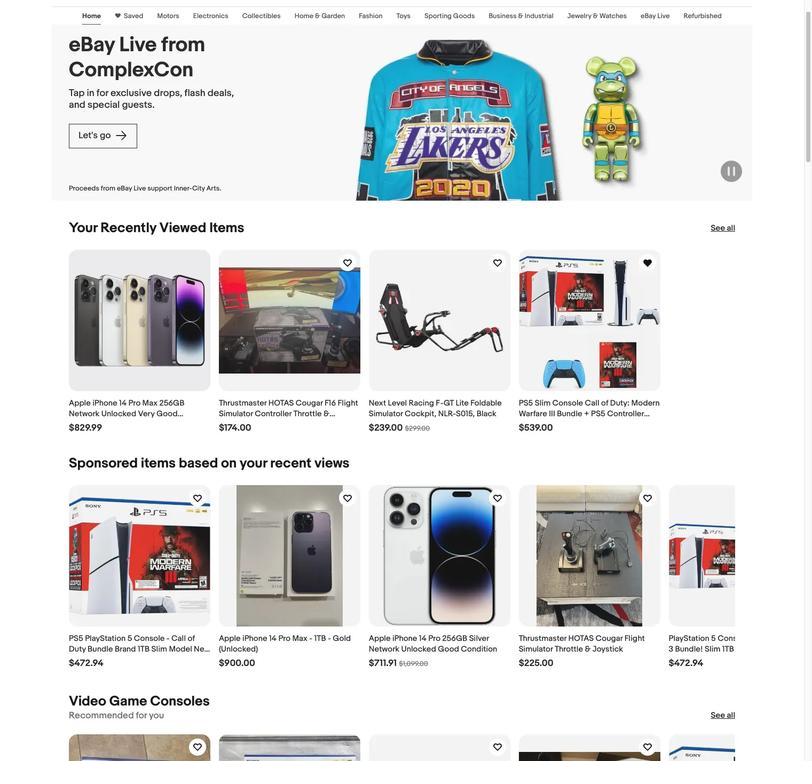 Task type: describe. For each thing, give the bounding box(es) containing it.
recommended for you element
[[69, 710, 164, 722]]

video
[[69, 693, 106, 710]]

(unlocked)
[[219, 644, 258, 654]]

garden
[[322, 12, 345, 20]]

apple iphone 14 pro max 256gb network unlocked very good condition
[[69, 398, 184, 430]]

duty
[[69, 644, 86, 654]]

fashion link
[[359, 12, 383, 20]]

ps5 playstation 5 console - call of duty bundle brand 1tb slim model new sealed
[[69, 634, 210, 665]]

for inside ebay live from complexcon tap in for exclusive drops, flash deals, and special guests.
[[97, 87, 108, 99]]

flight inside the thrustmaster hotas cougar flight simulator throttle & joystick $225.00
[[624, 634, 645, 644]]

pro for condition
[[128, 398, 141, 408]]

cockpit,
[[405, 409, 436, 419]]

jewelry & watches
[[567, 12, 627, 20]]

flight inside thrustmaster hotas cougar f16 flight simulator controller throttle & joystick
[[338, 398, 358, 408]]

ebay for ebay live from complexcon tap in for exclusive drops, flash deals, and special guests.
[[69, 33, 115, 58]]

1tb inside ps5 playstation 5 console - call of duty bundle brand 1tb slim model new sealed
[[138, 644, 150, 654]]

inner-
[[174, 184, 192, 193]]

$225.00
[[519, 658, 553, 669]]

your
[[240, 455, 267, 472]]

console for $472.94
[[718, 634, 748, 644]]

blue
[[519, 420, 535, 430]]

hotas for $225.00
[[568, 634, 594, 644]]

motors link
[[157, 12, 179, 20]]

refurbished link
[[684, 12, 722, 20]]

1tb inside apple iphone 14 pro max - 1tb - gold (unlocked) $900.00
[[314, 634, 326, 644]]

model inside ps5 playstation 5 console - call of duty bundle brand 1tb slim model new sealed
[[169, 644, 192, 654]]

lite
[[456, 398, 469, 408]]

$711.91 text field
[[369, 658, 397, 669]]

complexcon
[[69, 58, 193, 83]]

2 see all link from the top
[[711, 711, 735, 721]]

thrustmaster hotas cougar flight simulator throttle & joystick $225.00
[[519, 634, 645, 669]]

call inside "ps5 slim console call of duty: modern warfare iii bundle + ps5 controller blue"
[[585, 398, 599, 408]]

support
[[147, 184, 172, 193]]

$472.94 text field for ps5 playstation 5 console - call of duty bundle brand 1tb slim model new sealed
[[69, 658, 104, 669]]

of inside "ps5 slim console call of duty: modern warfare iii bundle + ps5 controller blue"
[[601, 398, 608, 408]]

console inside ps5 playstation 5 console - call of duty bundle brand 1tb slim model new sealed
[[134, 634, 165, 644]]

very
[[138, 409, 155, 419]]

sponsored items based on your recent views
[[69, 455, 350, 472]]

live for ebay live
[[657, 12, 670, 20]]

1 see all link from the top
[[711, 223, 735, 234]]

sporting
[[424, 12, 452, 20]]

joystick inside the thrustmaster hotas cougar flight simulator throttle & joystick $225.00
[[593, 644, 623, 654]]

foldable
[[471, 398, 502, 408]]

see for second see all link from the top
[[711, 711, 725, 721]]

deals,
[[208, 87, 234, 99]]

apple for $900.00
[[219, 634, 241, 644]]

playstation 5 console modern warfare 3 bundle! slim 1tb model $472.94
[[669, 634, 809, 669]]

warfare inside "ps5 slim console call of duty: modern warfare iii bundle + ps5 controller blue"
[[519, 409, 547, 419]]

iphone for condition
[[92, 398, 117, 408]]

silver
[[469, 634, 489, 644]]

collectibles link
[[242, 12, 281, 20]]

let's go link
[[69, 124, 137, 148]]

recommended
[[69, 710, 134, 721]]

$239.00 text field
[[369, 423, 403, 434]]

condition inside apple iphone 14 pro 256gb silver network unlocked good condition $711.91 $1,099.00
[[461, 644, 497, 654]]

network for $711.91
[[369, 644, 399, 654]]

unlocked for $711.91
[[401, 644, 436, 654]]

brand
[[115, 644, 136, 654]]

home for home
[[82, 12, 101, 20]]

$539.00
[[519, 423, 553, 433]]

slim inside ps5 playstation 5 console - call of duty bundle brand 1tb slim model new sealed
[[151, 644, 167, 654]]

controller inside thrustmaster hotas cougar f16 flight simulator controller throttle & joystick
[[255, 409, 292, 419]]

& for business
[[518, 12, 523, 20]]

jewelry
[[567, 12, 591, 20]]

5 inside playstation 5 console modern warfare 3 bundle! slim 1tb model $472.94
[[711, 634, 716, 644]]

iphone for $711.91
[[392, 634, 417, 644]]

$239.00
[[369, 423, 403, 433]]

$829.99
[[69, 423, 102, 433]]

consoles
[[150, 693, 210, 710]]

joystick inside thrustmaster hotas cougar f16 flight simulator controller throttle & joystick
[[219, 420, 249, 430]]

network for condition
[[69, 409, 100, 419]]

saved
[[124, 12, 143, 20]]

and
[[69, 99, 85, 111]]

1 see all from the top
[[711, 223, 735, 233]]

$711.91
[[369, 658, 397, 669]]

256gb inside apple iphone 14 pro max 256gb network unlocked very good condition
[[159, 398, 184, 408]]

business & industrial link
[[489, 12, 554, 20]]

thrustmaster for &
[[219, 398, 267, 408]]

sealed
[[69, 655, 94, 665]]

let's
[[78, 130, 98, 141]]

1 all from the top
[[727, 223, 735, 233]]

bundle inside "ps5 slim console call of duty: modern warfare iii bundle + ps5 controller blue"
[[557, 409, 582, 419]]

bundle!
[[675, 644, 703, 654]]

racing
[[409, 398, 434, 408]]

watches
[[600, 12, 627, 20]]

ebay live from complexcon main content
[[0, 0, 810, 761]]

your
[[69, 220, 97, 237]]

recent
[[270, 455, 311, 472]]

slim inside "ps5 slim console call of duty: modern warfare iii bundle + ps5 controller blue"
[[535, 398, 551, 408]]

simulator inside thrustmaster hotas cougar f16 flight simulator controller throttle & joystick
[[219, 409, 253, 419]]

max for condition
[[142, 398, 158, 408]]

electronics link
[[193, 12, 228, 20]]

slim inside playstation 5 console modern warfare 3 bundle! slim 1tb model $472.94
[[705, 644, 720, 654]]

ebay live from complexcon tap in for exclusive drops, flash deals, and special guests.
[[69, 33, 234, 111]]

thrustmaster for $225.00
[[519, 634, 567, 644]]

collectibles
[[242, 12, 281, 20]]

& inside the thrustmaster hotas cougar flight simulator throttle & joystick $225.00
[[585, 644, 591, 654]]

1 horizontal spatial ebay
[[117, 184, 132, 193]]

modern inside playstation 5 console modern warfare 3 bundle! slim 1tb model $472.94
[[750, 634, 779, 644]]

condition inside apple iphone 14 pro max 256gb network unlocked very good condition
[[69, 420, 105, 430]]

model inside playstation 5 console modern warfare 3 bundle! slim 1tb model $472.94
[[736, 644, 759, 654]]

guests.
[[122, 99, 155, 111]]

$1,099.00
[[399, 660, 428, 668]]

call inside ps5 playstation 5 console - call of duty bundle brand 1tb slim model new sealed
[[171, 634, 186, 644]]

playstation inside ps5 playstation 5 console - call of duty bundle brand 1tb slim model new sealed
[[85, 634, 126, 644]]

cougar for &
[[296, 398, 323, 408]]

level
[[388, 398, 407, 408]]

0 horizontal spatial from
[[101, 184, 115, 193]]

warfare inside playstation 5 console modern warfare 3 bundle! slim 1tb model $472.94
[[780, 634, 809, 644]]

2 - from the left
[[309, 634, 312, 644]]

apple iphone 14 pro max - 1tb - gold (unlocked) $900.00
[[219, 634, 351, 669]]

let's go
[[78, 130, 113, 141]]

recently
[[100, 220, 156, 237]]

home & garden
[[295, 12, 345, 20]]

cougar for $225.00
[[596, 634, 623, 644]]

flash
[[184, 87, 205, 99]]

2 vertical spatial live
[[134, 184, 146, 193]]

$900.00 text field
[[219, 658, 255, 669]]

ebay live link
[[641, 12, 670, 20]]

1 $472.94 from the left
[[69, 658, 104, 669]]

video game consoles link
[[69, 693, 210, 710]]

throttle inside thrustmaster hotas cougar f16 flight simulator controller throttle & joystick
[[293, 409, 322, 419]]

recommended for you
[[69, 710, 164, 721]]

256gb inside apple iphone 14 pro 256gb silver network unlocked good condition $711.91 $1,099.00
[[442, 634, 467, 644]]

goods
[[453, 12, 475, 20]]

3
[[669, 644, 673, 654]]

$299.00
[[405, 424, 430, 433]]

iii
[[549, 409, 555, 419]]

ps5 slim console call of duty: modern warfare iii bundle + ps5 controller blue
[[519, 398, 660, 430]]

1tb inside playstation 5 console modern warfare 3 bundle! slim 1tb model $472.94
[[722, 644, 734, 654]]

1 horizontal spatial for
[[136, 710, 147, 721]]

iphone for $900.00
[[242, 634, 267, 644]]

good inside apple iphone 14 pro 256gb silver network unlocked good condition $711.91 $1,099.00
[[438, 644, 459, 654]]



Task type: locate. For each thing, give the bounding box(es) containing it.
1tb left the gold
[[314, 634, 326, 644]]

1 horizontal spatial call
[[585, 398, 599, 408]]

0 horizontal spatial hotas
[[268, 398, 294, 408]]

0 horizontal spatial thrustmaster
[[219, 398, 267, 408]]

apple up the '$711.91'
[[369, 634, 391, 644]]

f-
[[436, 398, 444, 408]]

2 horizontal spatial console
[[718, 634, 748, 644]]

1 vertical spatial unlocked
[[401, 644, 436, 654]]

$472.94 down bundle!
[[669, 658, 703, 669]]

network up $829.99
[[69, 409, 100, 419]]

$225.00 text field
[[519, 658, 553, 669]]

1tb
[[314, 634, 326, 644], [138, 644, 150, 654], [722, 644, 734, 654]]

previous price $299.00 text field
[[405, 424, 430, 433]]

you
[[149, 710, 164, 721]]

iphone inside apple iphone 14 pro 256gb silver network unlocked good condition $711.91 $1,099.00
[[392, 634, 417, 644]]

1 $472.94 text field from the left
[[69, 658, 104, 669]]

max inside apple iphone 14 pro max - 1tb - gold (unlocked) $900.00
[[292, 634, 308, 644]]

gt
[[444, 398, 454, 408]]

network inside apple iphone 14 pro 256gb silver network unlocked good condition $711.91 $1,099.00
[[369, 644, 399, 654]]

new
[[194, 644, 210, 654]]

$174.00 text field
[[219, 423, 251, 434]]

for up special
[[97, 87, 108, 99]]

2 5 from the left
[[711, 634, 716, 644]]

views
[[314, 455, 350, 472]]

pro inside apple iphone 14 pro 256gb silver network unlocked good condition $711.91 $1,099.00
[[428, 634, 440, 644]]

1 horizontal spatial good
[[438, 644, 459, 654]]

1 vertical spatial see
[[711, 711, 725, 721]]

1 vertical spatial for
[[136, 710, 147, 721]]

refurbished
[[684, 12, 722, 20]]

pro for $711.91
[[428, 634, 440, 644]]

0 horizontal spatial 14
[[119, 398, 127, 408]]

modern
[[631, 398, 660, 408], [750, 634, 779, 644]]

thrustmaster inside the thrustmaster hotas cougar flight simulator throttle & joystick $225.00
[[519, 634, 567, 644]]

1tb right bundle!
[[722, 644, 734, 654]]

1 see from the top
[[711, 223, 725, 233]]

0 horizontal spatial $472.94 text field
[[69, 658, 104, 669]]

& inside thrustmaster hotas cougar f16 flight simulator controller throttle & joystick
[[324, 409, 329, 419]]

see
[[711, 223, 725, 233], [711, 711, 725, 721]]

1 horizontal spatial bundle
[[557, 409, 582, 419]]

go
[[100, 130, 111, 141]]

1 horizontal spatial 5
[[711, 634, 716, 644]]

1 horizontal spatial from
[[161, 33, 205, 58]]

14 for condition
[[119, 398, 127, 408]]

0 horizontal spatial warfare
[[519, 409, 547, 419]]

of
[[601, 398, 608, 408], [188, 634, 195, 644]]

1 horizontal spatial network
[[369, 644, 399, 654]]

ebay for ebay live
[[641, 12, 656, 20]]

max inside apple iphone 14 pro max 256gb network unlocked very good condition
[[142, 398, 158, 408]]

cougar inside thrustmaster hotas cougar f16 flight simulator controller throttle & joystick
[[296, 398, 323, 408]]

home
[[82, 12, 101, 20], [295, 12, 313, 20]]

1 - from the left
[[166, 634, 170, 644]]

1 vertical spatial max
[[292, 634, 308, 644]]

iphone inside apple iphone 14 pro max - 1tb - gold (unlocked) $900.00
[[242, 634, 267, 644]]

throttle inside the thrustmaster hotas cougar flight simulator throttle & joystick $225.00
[[555, 644, 583, 654]]

unlocked for condition
[[101, 409, 136, 419]]

simulator up $174.00 on the bottom of page
[[219, 409, 253, 419]]

- inside ps5 playstation 5 console - call of duty bundle brand 1tb slim model new sealed
[[166, 634, 170, 644]]

thrustmaster up $225.00
[[519, 634, 567, 644]]

slim up iii
[[535, 398, 551, 408]]

1 horizontal spatial 14
[[269, 634, 277, 644]]

simulator
[[219, 409, 253, 419], [369, 409, 403, 419], [519, 644, 553, 654]]

1 horizontal spatial throttle
[[555, 644, 583, 654]]

slim right bundle!
[[705, 644, 720, 654]]

1 vertical spatial from
[[101, 184, 115, 193]]

1 horizontal spatial $472.94 text field
[[669, 658, 703, 669]]

playstation
[[85, 634, 126, 644], [669, 634, 709, 644]]

ebay left support
[[117, 184, 132, 193]]

pro inside apple iphone 14 pro max - 1tb - gold (unlocked) $900.00
[[278, 634, 291, 644]]

from inside ebay live from complexcon tap in for exclusive drops, flash deals, and special guests.
[[161, 33, 205, 58]]

1 horizontal spatial playstation
[[669, 634, 709, 644]]

2 vertical spatial ebay
[[117, 184, 132, 193]]

gold
[[333, 634, 351, 644]]

2 vertical spatial ps5
[[69, 634, 83, 644]]

& for home
[[315, 12, 320, 20]]

ebay inside ebay live from complexcon tap in for exclusive drops, flash deals, and special guests.
[[69, 33, 115, 58]]

1 horizontal spatial joystick
[[593, 644, 623, 654]]

1 horizontal spatial iphone
[[242, 634, 267, 644]]

ps5 up duty
[[69, 634, 83, 644]]

network up the '$711.91'
[[369, 644, 399, 654]]

2 controller from the left
[[607, 409, 644, 419]]

network
[[69, 409, 100, 419], [369, 644, 399, 654]]

from right proceeds
[[101, 184, 115, 193]]

home & garden link
[[295, 12, 345, 20]]

1 horizontal spatial unlocked
[[401, 644, 436, 654]]

from down motors
[[161, 33, 205, 58]]

sporting goods link
[[424, 12, 475, 20]]

0 vertical spatial flight
[[338, 398, 358, 408]]

0 horizontal spatial cougar
[[296, 398, 323, 408]]

in
[[87, 87, 94, 99]]

console for +
[[552, 398, 583, 408]]

0 horizontal spatial throttle
[[293, 409, 322, 419]]

items
[[209, 220, 244, 237]]

home left garden
[[295, 12, 313, 20]]

controller
[[255, 409, 292, 419], [607, 409, 644, 419]]

2 $472.94 text field from the left
[[669, 658, 703, 669]]

viewed
[[159, 220, 206, 237]]

3 - from the left
[[328, 634, 331, 644]]

0 vertical spatial network
[[69, 409, 100, 419]]

0 horizontal spatial slim
[[151, 644, 167, 654]]

live left refurbished link
[[657, 12, 670, 20]]

14 inside apple iphone 14 pro max - 1tb - gold (unlocked) $900.00
[[269, 634, 277, 644]]

1 horizontal spatial simulator
[[369, 409, 403, 419]]

0 horizontal spatial max
[[142, 398, 158, 408]]

ebay up 'in'
[[69, 33, 115, 58]]

$472.94
[[69, 658, 104, 669], [669, 658, 703, 669]]

ebay
[[641, 12, 656, 20], [69, 33, 115, 58], [117, 184, 132, 193]]

console inside "ps5 slim console call of duty: modern warfare iii bundle + ps5 controller blue"
[[552, 398, 583, 408]]

1 horizontal spatial 256gb
[[442, 634, 467, 644]]

2 see from the top
[[711, 711, 725, 721]]

$472.94 text field down duty
[[69, 658, 104, 669]]

0 horizontal spatial for
[[97, 87, 108, 99]]

0 vertical spatial 256gb
[[159, 398, 184, 408]]

max up very on the left
[[142, 398, 158, 408]]

good inside apple iphone 14 pro max 256gb network unlocked very good condition
[[156, 409, 178, 419]]

exclusive
[[110, 87, 152, 99]]

2 horizontal spatial ebay
[[641, 12, 656, 20]]

$472.94 inside playstation 5 console modern warfare 3 bundle! slim 1tb model $472.94
[[669, 658, 703, 669]]

proceeds
[[69, 184, 99, 193]]

1 vertical spatial condition
[[461, 644, 497, 654]]

pro inside apple iphone 14 pro max 256gb network unlocked very good condition
[[128, 398, 141, 408]]

your recently viewed items
[[69, 220, 244, 237]]

0 horizontal spatial iphone
[[92, 398, 117, 408]]

modern inside "ps5 slim console call of duty: modern warfare iii bundle + ps5 controller blue"
[[631, 398, 660, 408]]

$900.00
[[219, 658, 255, 669]]

simulator down next on the left
[[369, 409, 403, 419]]

video game consoles
[[69, 693, 210, 710]]

2 horizontal spatial -
[[328, 634, 331, 644]]

max left the gold
[[292, 634, 308, 644]]

controller inside "ps5 slim console call of duty: modern warfare iii bundle + ps5 controller blue"
[[607, 409, 644, 419]]

1 playstation from the left
[[85, 634, 126, 644]]

2 horizontal spatial 1tb
[[722, 644, 734, 654]]

2 horizontal spatial slim
[[705, 644, 720, 654]]

0 horizontal spatial unlocked
[[101, 409, 136, 419]]

simulator inside "next level racing f-gt lite foldable simulator cockpit, nlr-s015, black $239.00 $299.00"
[[369, 409, 403, 419]]

2 see all from the top
[[711, 711, 735, 721]]

0 horizontal spatial call
[[171, 634, 186, 644]]

& for jewelry
[[593, 12, 598, 20]]

iphone inside apple iphone 14 pro max 256gb network unlocked very good condition
[[92, 398, 117, 408]]

iphone up $829.99
[[92, 398, 117, 408]]

console inside playstation 5 console modern warfare 3 bundle! slim 1tb model $472.94
[[718, 634, 748, 644]]

playstation up 'brand'
[[85, 634, 126, 644]]

0 horizontal spatial modern
[[631, 398, 660, 408]]

$539.00 text field
[[519, 423, 553, 434]]

sporting goods
[[424, 12, 475, 20]]

pro for $900.00
[[278, 634, 291, 644]]

slim
[[535, 398, 551, 408], [151, 644, 167, 654], [705, 644, 720, 654]]

business & industrial
[[489, 12, 554, 20]]

0 horizontal spatial network
[[69, 409, 100, 419]]

iphone up $1,099.00
[[392, 634, 417, 644]]

1 horizontal spatial cougar
[[596, 634, 623, 644]]

special
[[88, 99, 120, 111]]

ps5 right +
[[591, 409, 605, 419]]

bundle up sealed
[[88, 644, 113, 654]]

unlocked inside apple iphone 14 pro 256gb silver network unlocked good condition $711.91 $1,099.00
[[401, 644, 436, 654]]

based
[[179, 455, 218, 472]]

apple for condition
[[69, 398, 91, 408]]

0 horizontal spatial ebay
[[69, 33, 115, 58]]

call
[[585, 398, 599, 408], [171, 634, 186, 644]]

hotas inside the thrustmaster hotas cougar flight simulator throttle & joystick $225.00
[[568, 634, 594, 644]]

1 vertical spatial modern
[[750, 634, 779, 644]]

1 5 from the left
[[127, 634, 132, 644]]

1 controller from the left
[[255, 409, 292, 419]]

apple inside apple iphone 14 pro max 256gb network unlocked very good condition
[[69, 398, 91, 408]]

0 horizontal spatial flight
[[338, 398, 358, 408]]

$472.94 down duty
[[69, 658, 104, 669]]

1 horizontal spatial warfare
[[780, 634, 809, 644]]

1 horizontal spatial -
[[309, 634, 312, 644]]

items
[[141, 455, 176, 472]]

2 all from the top
[[727, 711, 735, 721]]

thrustmaster hotas cougar f16 flight simulator controller throttle & joystick
[[219, 398, 358, 430]]

condition down silver
[[461, 644, 497, 654]]

0 vertical spatial all
[[727, 223, 735, 233]]

$472.94 text field
[[69, 658, 104, 669], [669, 658, 703, 669]]

1 vertical spatial warfare
[[780, 634, 809, 644]]

duty:
[[610, 398, 630, 408]]

2 model from the left
[[736, 644, 759, 654]]

previous price $1,099.00 text field
[[399, 660, 428, 668]]

1 vertical spatial see all
[[711, 711, 735, 721]]

1 horizontal spatial controller
[[607, 409, 644, 419]]

5 inside ps5 playstation 5 console - call of duty bundle brand 1tb slim model new sealed
[[127, 634, 132, 644]]

thrustmaster inside thrustmaster hotas cougar f16 flight simulator controller throttle & joystick
[[219, 398, 267, 408]]

0 vertical spatial joystick
[[219, 420, 249, 430]]

1 horizontal spatial max
[[292, 634, 308, 644]]

0 vertical spatial see all link
[[711, 223, 735, 234]]

0 horizontal spatial pro
[[128, 398, 141, 408]]

electronics
[[193, 12, 228, 20]]

pro
[[128, 398, 141, 408], [278, 634, 291, 644], [428, 634, 440, 644]]

ebay live
[[641, 12, 670, 20]]

joystick
[[219, 420, 249, 430], [593, 644, 623, 654]]

1 vertical spatial network
[[369, 644, 399, 654]]

1 vertical spatial cougar
[[596, 634, 623, 644]]

14 inside apple iphone 14 pro max 256gb network unlocked very good condition
[[119, 398, 127, 408]]

0 horizontal spatial $472.94
[[69, 658, 104, 669]]

1 vertical spatial 256gb
[[442, 634, 467, 644]]

live down saved
[[119, 33, 157, 58]]

model
[[169, 644, 192, 654], [736, 644, 759, 654]]

1tb right 'brand'
[[138, 644, 150, 654]]

ps5 for $539.00
[[519, 398, 533, 408]]

simulator up $225.00
[[519, 644, 553, 654]]

unlocked left very on the left
[[101, 409, 136, 419]]

14 for $711.91
[[419, 634, 427, 644]]

condition up sponsored
[[69, 420, 105, 430]]

0 horizontal spatial condition
[[69, 420, 105, 430]]

for down video game consoles
[[136, 710, 147, 721]]

2 horizontal spatial ps5
[[591, 409, 605, 419]]

ebay right watches
[[641, 12, 656, 20]]

see for 1st see all link
[[711, 223, 725, 233]]

1 horizontal spatial thrustmaster
[[519, 634, 567, 644]]

see all link
[[711, 223, 735, 234], [711, 711, 735, 721]]

1 model from the left
[[169, 644, 192, 654]]

industrial
[[525, 12, 554, 20]]

iphone
[[92, 398, 117, 408], [242, 634, 267, 644], [392, 634, 417, 644]]

1 horizontal spatial home
[[295, 12, 313, 20]]

playstation up bundle!
[[669, 634, 709, 644]]

max for $900.00
[[292, 634, 308, 644]]

flight
[[338, 398, 358, 408], [624, 634, 645, 644]]

0 horizontal spatial console
[[134, 634, 165, 644]]

$472.94 text field for playstation 5 console modern warfare 3 bundle! slim 1tb model
[[669, 658, 703, 669]]

2 playstation from the left
[[669, 634, 709, 644]]

warfare
[[519, 409, 547, 419], [780, 634, 809, 644]]

toys link
[[396, 12, 411, 20]]

live for ebay live from complexcon tap in for exclusive drops, flash deals, and special guests.
[[119, 33, 157, 58]]

ps5 up blue
[[519, 398, 533, 408]]

bundle
[[557, 409, 582, 419], [88, 644, 113, 654]]

0 vertical spatial cougar
[[296, 398, 323, 408]]

network inside apple iphone 14 pro max 256gb network unlocked very good condition
[[69, 409, 100, 419]]

1 vertical spatial call
[[171, 634, 186, 644]]

0 horizontal spatial 1tb
[[138, 644, 150, 654]]

iphone up '(unlocked)'
[[242, 634, 267, 644]]

your recently viewed items link
[[69, 220, 244, 237]]

bundle inside ps5 playstation 5 console - call of duty bundle brand 1tb slim model new sealed
[[88, 644, 113, 654]]

live left support
[[134, 184, 146, 193]]

ps5 for $472.94
[[69, 634, 83, 644]]

0 vertical spatial see all
[[711, 223, 735, 233]]

apple inside apple iphone 14 pro 256gb silver network unlocked good condition $711.91 $1,099.00
[[369, 634, 391, 644]]

2 horizontal spatial iphone
[[392, 634, 417, 644]]

0 horizontal spatial -
[[166, 634, 170, 644]]

0 vertical spatial of
[[601, 398, 608, 408]]

thrustmaster up $174.00 on the bottom of page
[[219, 398, 267, 408]]

home left saved link
[[82, 12, 101, 20]]

1 home from the left
[[82, 12, 101, 20]]

saved link
[[121, 12, 143, 20]]

1 horizontal spatial $472.94
[[669, 658, 703, 669]]

hotas
[[268, 398, 294, 408], [568, 634, 594, 644]]

f16
[[325, 398, 336, 408]]

s015,
[[456, 409, 475, 419]]

14 inside apple iphone 14 pro 256gb silver network unlocked good condition $711.91 $1,099.00
[[419, 634, 427, 644]]

playstation inside playstation 5 console modern warfare 3 bundle! slim 1tb model $472.94
[[669, 634, 709, 644]]

0 vertical spatial ps5
[[519, 398, 533, 408]]

0 vertical spatial unlocked
[[101, 409, 136, 419]]

2 home from the left
[[295, 12, 313, 20]]

apple for $711.91
[[369, 634, 391, 644]]

unlocked
[[101, 409, 136, 419], [401, 644, 436, 654]]

of up new
[[188, 634, 195, 644]]

cougar inside the thrustmaster hotas cougar flight simulator throttle & joystick $225.00
[[596, 634, 623, 644]]

sponsored
[[69, 455, 138, 472]]

apple up $829.99
[[69, 398, 91, 408]]

2 horizontal spatial simulator
[[519, 644, 553, 654]]

unlocked up $1,099.00
[[401, 644, 436, 654]]

0 horizontal spatial simulator
[[219, 409, 253, 419]]

0 vertical spatial call
[[585, 398, 599, 408]]

nlr-
[[438, 409, 456, 419]]

drops,
[[154, 87, 182, 99]]

$829.99 text field
[[69, 423, 102, 434]]

cougar
[[296, 398, 323, 408], [596, 634, 623, 644]]

controller down duty:
[[607, 409, 644, 419]]

2 $472.94 from the left
[[669, 658, 703, 669]]

0 horizontal spatial model
[[169, 644, 192, 654]]

hotas for &
[[268, 398, 294, 408]]

1 vertical spatial ebay
[[69, 33, 115, 58]]

0 vertical spatial bundle
[[557, 409, 582, 419]]

bundle left +
[[557, 409, 582, 419]]

1 horizontal spatial flight
[[624, 634, 645, 644]]

0 vertical spatial warfare
[[519, 409, 547, 419]]

0 vertical spatial see
[[711, 223, 725, 233]]

1 horizontal spatial slim
[[535, 398, 551, 408]]

1 vertical spatial joystick
[[593, 644, 623, 654]]

$174.00
[[219, 423, 251, 433]]

black
[[477, 409, 496, 419]]

apple iphone 14 pro 256gb silver network unlocked good condition $711.91 $1,099.00
[[369, 634, 497, 669]]

ebay live from complexcon link
[[69, 33, 246, 83]]

arts.
[[206, 184, 221, 193]]

hotas inside thrustmaster hotas cougar f16 flight simulator controller throttle & joystick
[[268, 398, 294, 408]]

apple inside apple iphone 14 pro max - 1tb - gold (unlocked) $900.00
[[219, 634, 241, 644]]

apple
[[69, 398, 91, 408], [219, 634, 241, 644], [369, 634, 391, 644]]

1 vertical spatial live
[[119, 33, 157, 58]]

from
[[161, 33, 205, 58], [101, 184, 115, 193]]

1 vertical spatial throttle
[[555, 644, 583, 654]]

of left duty:
[[601, 398, 608, 408]]

throttle
[[293, 409, 322, 419], [555, 644, 583, 654]]

0 vertical spatial from
[[161, 33, 205, 58]]

$472.94 text field down bundle!
[[669, 658, 703, 669]]

0 horizontal spatial 5
[[127, 634, 132, 644]]

2 horizontal spatial apple
[[369, 634, 391, 644]]

business
[[489, 12, 517, 20]]

unlocked inside apple iphone 14 pro max 256gb network unlocked very good condition
[[101, 409, 136, 419]]

apple up '(unlocked)'
[[219, 634, 241, 644]]

controller up recent
[[255, 409, 292, 419]]

simulator inside the thrustmaster hotas cougar flight simulator throttle & joystick $225.00
[[519, 644, 553, 654]]

toys
[[396, 12, 411, 20]]

home for home & garden
[[295, 12, 313, 20]]

slim right 'brand'
[[151, 644, 167, 654]]

0 vertical spatial for
[[97, 87, 108, 99]]

proceeds from ebay live support inner-city arts.
[[69, 184, 221, 193]]

0 horizontal spatial playstation
[[85, 634, 126, 644]]

ps5 inside ps5 playstation 5 console - call of duty bundle brand 1tb slim model new sealed
[[69, 634, 83, 644]]

game
[[109, 693, 147, 710]]

tap
[[69, 87, 85, 99]]

14 for $900.00
[[269, 634, 277, 644]]

of inside ps5 playstation 5 console - call of duty bundle brand 1tb slim model new sealed
[[188, 634, 195, 644]]

+
[[584, 409, 589, 419]]

live inside ebay live from complexcon tap in for exclusive drops, flash deals, and special guests.
[[119, 33, 157, 58]]



Task type: vqa. For each thing, say whether or not it's contained in the screenshot.
recommended
yes



